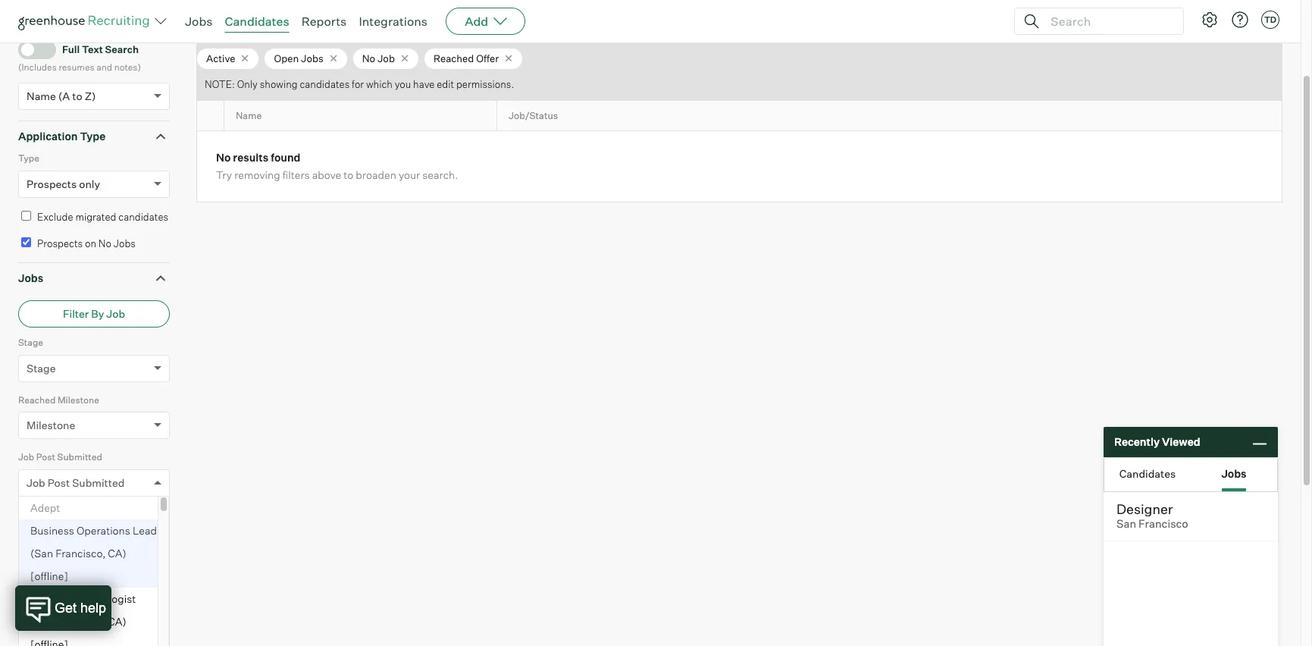 Task type: describe. For each thing, give the bounding box(es) containing it.
filters
[[283, 169, 310, 182]]

candidates link
[[225, 14, 289, 29]]

ca) inside business operations lead (san francisco, ca) [offline]
[[108, 547, 126, 559]]

designer san francisco
[[1117, 501, 1189, 531]]

on
[[85, 238, 96, 250]]

recently viewed
[[1115, 435, 1201, 448]]

add button
[[446, 8, 526, 35]]

designer
[[1117, 501, 1174, 517]]

name (a to z)
[[27, 89, 96, 102]]

(san inside business operations lead (san francisco, ca) [offline]
[[30, 547, 53, 559]]

reached milestone element
[[18, 393, 170, 450]]

select a form
[[27, 587, 94, 600]]

francisco, inside business operations lead (san francisco, ca) [offline]
[[55, 547, 106, 559]]

1 horizontal spatial candidates
[[300, 78, 350, 91]]

td button
[[1262, 11, 1280, 29]]

1 horizontal spatial type
[[80, 129, 106, 142]]

to be sent
[[37, 509, 84, 522]]

no results found try removing filters above to broaden your search.
[[216, 151, 458, 182]]

add for add candidate
[[1005, 17, 1026, 30]]

permissions.
[[456, 78, 514, 91]]

to inside no results found try removing filters above to broaden your search.
[[344, 169, 354, 182]]

(san inside creative technologist (san francisco, ca) [offline]
[[30, 615, 53, 628]]

for
[[352, 78, 364, 91]]

prospects on no jobs
[[37, 238, 136, 250]]

operations
[[77, 524, 130, 537]]

resumes
[[59, 62, 95, 73]]

1 vertical spatial form
[[68, 587, 94, 600]]

prospect
[[213, 15, 257, 28]]

application type
[[18, 129, 106, 142]]

1 vertical spatial submitted
[[72, 476, 125, 489]]

filter by job
[[63, 307, 125, 320]]

prospects only option
[[27, 177, 100, 190]]

0 vertical spatial to
[[72, 89, 82, 102]]

Search text field
[[1047, 10, 1170, 32]]

your
[[399, 169, 420, 182]]

active
[[206, 52, 235, 64]]

migrated
[[75, 211, 116, 223]]

profile details
[[18, 627, 90, 640]]

business
[[30, 524, 74, 537]]

offer
[[476, 52, 499, 64]]

(a
[[58, 89, 70, 102]]

open jobs
[[274, 52, 324, 64]]

submission
[[77, 536, 128, 548]]

greenhouse recruiting image
[[18, 12, 155, 30]]

no job
[[362, 52, 395, 64]]

lead
[[133, 524, 157, 537]]

job/status
[[509, 110, 558, 121]]

notes)
[[114, 62, 141, 73]]

pending submission
[[37, 536, 128, 548]]

0 vertical spatial job post submitted
[[18, 451, 102, 463]]

select
[[27, 587, 58, 600]]

jobs link
[[185, 14, 213, 29]]

broaden
[[356, 169, 396, 182]]

Prospects on No Jobs checkbox
[[21, 238, 31, 247]]

add for add
[[465, 14, 489, 29]]

reports
[[302, 14, 347, 29]]

to
[[37, 509, 49, 522]]

candidate
[[1028, 17, 1079, 30]]

recently
[[1115, 435, 1160, 448]]

sent
[[64, 509, 84, 522]]

business operations lead (san francisco, ca) [offline]
[[30, 524, 157, 582]]

creative
[[30, 592, 71, 605]]

found inside no results found try removing filters above to broaden your search.
[[271, 151, 301, 164]]

search
[[105, 43, 139, 55]]

exclude
[[37, 211, 73, 223]]

be
[[51, 509, 62, 522]]

creative technologist (san francisco, ca) [offline]
[[30, 592, 136, 646]]

configure image
[[1201, 11, 1219, 29]]

san
[[1117, 517, 1137, 531]]

applications
[[260, 15, 320, 28]]

edit
[[437, 78, 454, 91]]

(includes
[[18, 62, 57, 73]]

add candidate
[[1005, 17, 1079, 30]]

job inside button
[[106, 307, 125, 320]]

search.
[[423, 169, 458, 182]]

francisco, inside creative technologist (san francisco, ca) [offline]
[[55, 615, 106, 628]]

removing
[[234, 169, 280, 182]]

1 horizontal spatial found
[[323, 15, 351, 28]]

1 vertical spatial stage
[[27, 362, 56, 374]]

creative technologist (san francisco, ca) [offline] option
[[19, 587, 158, 646]]

no for no job
[[362, 52, 376, 64]]

above
[[312, 169, 341, 182]]

no for no prospect applications found
[[196, 15, 211, 28]]

name for name (a to z)
[[27, 89, 56, 102]]



Task type: vqa. For each thing, say whether or not it's contained in the screenshot.
left Add
yes



Task type: locate. For each thing, give the bounding box(es) containing it.
type down 'z)'
[[80, 129, 106, 142]]

form
[[18, 562, 40, 574], [68, 587, 94, 600]]

candidates up 'open'
[[225, 14, 289, 29]]

0 vertical spatial (san
[[30, 547, 53, 559]]

1 vertical spatial job post submitted
[[27, 476, 125, 489]]

type
[[80, 129, 106, 142], [18, 153, 39, 164]]

found up filters
[[271, 151, 301, 164]]

Exclude migrated candidates checkbox
[[21, 211, 31, 220]]

0 horizontal spatial type
[[18, 153, 39, 164]]

business operations lead (san francisco, ca) [offline] option
[[19, 519, 158, 587]]

ca) inside creative technologist (san francisco, ca) [offline]
[[108, 615, 126, 628]]

prospects for prospects only
[[27, 177, 77, 190]]

0 vertical spatial candidates
[[300, 78, 350, 91]]

0 vertical spatial type
[[80, 129, 106, 142]]

2 [offline] from the top
[[30, 638, 68, 646]]

0 vertical spatial francisco,
[[55, 547, 106, 559]]

1 horizontal spatial candidates
[[1120, 467, 1176, 480]]

1 vertical spatial reached
[[18, 394, 56, 405]]

to
[[72, 89, 82, 102], [344, 169, 354, 182]]

viewed
[[1163, 435, 1201, 448]]

[offline] inside creative technologist (san francisco, ca) [offline]
[[30, 638, 68, 646]]

job post submitted element
[[18, 450, 170, 646]]

add left candidate
[[1005, 17, 1026, 30]]

0 vertical spatial form
[[18, 562, 40, 574]]

td button
[[1259, 8, 1283, 32]]

you
[[395, 78, 411, 91]]

prospects
[[27, 177, 77, 190], [37, 238, 83, 250]]

job post submitted up sent
[[27, 476, 125, 489]]

checkmark image
[[25, 43, 36, 54]]

z)
[[85, 89, 96, 102]]

1 horizontal spatial to
[[344, 169, 354, 182]]

prospects down exclude
[[37, 238, 83, 250]]

0 horizontal spatial candidates
[[119, 211, 168, 223]]

reports link
[[302, 14, 347, 29]]

pending
[[37, 536, 74, 548]]

full
[[62, 43, 80, 55]]

0 horizontal spatial to
[[72, 89, 82, 102]]

tab list
[[1105, 458, 1278, 491]]

0 vertical spatial candidates
[[225, 14, 289, 29]]

0 horizontal spatial candidates
[[225, 14, 289, 29]]

1 horizontal spatial add
[[1005, 17, 1026, 30]]

prospects for prospects on no jobs
[[37, 238, 83, 250]]

0 vertical spatial reached
[[434, 52, 474, 64]]

jobs
[[185, 14, 213, 29], [301, 52, 324, 64], [114, 238, 136, 250], [18, 271, 43, 284], [1222, 467, 1247, 480]]

stage
[[18, 337, 43, 348], [27, 362, 56, 374]]

To be sent checkbox
[[21, 509, 31, 519]]

filter
[[63, 307, 89, 320]]

prospects up exclude
[[27, 177, 77, 190]]

name
[[27, 89, 56, 102], [236, 110, 262, 121]]

0 vertical spatial prospects
[[27, 177, 77, 190]]

candidates inside tab list
[[1120, 467, 1176, 480]]

note:
[[205, 78, 235, 91]]

name left (a
[[27, 89, 56, 102]]

no up 'try'
[[216, 151, 231, 164]]

tab list containing candidates
[[1105, 458, 1278, 491]]

name for name
[[236, 110, 262, 121]]

0 vertical spatial submitted
[[57, 451, 102, 463]]

1 vertical spatial name
[[236, 110, 262, 121]]

td
[[1265, 14, 1277, 25]]

1 (san from the top
[[30, 547, 53, 559]]

1 vertical spatial milestone
[[27, 419, 75, 432]]

ca) down operations
[[108, 547, 126, 559]]

ca) down technologist
[[108, 615, 126, 628]]

no right on
[[98, 238, 111, 250]]

0 horizontal spatial add
[[465, 14, 489, 29]]

results
[[233, 151, 269, 164]]

exclude migrated candidates
[[37, 211, 168, 223]]

filter by job button
[[18, 300, 170, 328]]

prospects inside type element
[[27, 177, 77, 190]]

0 horizontal spatial reached
[[18, 394, 56, 405]]

form down pending submission "option"
[[18, 562, 40, 574]]

stage element
[[18, 335, 170, 393]]

reached for reached milestone
[[18, 394, 56, 405]]

0 vertical spatial [offline]
[[30, 569, 68, 582]]

no prospect applications found
[[196, 15, 351, 28]]

name down the only
[[236, 110, 262, 121]]

1 vertical spatial candidates
[[119, 211, 168, 223]]

technologist
[[73, 592, 136, 605]]

application
[[18, 129, 78, 142]]

candidates left for in the top left of the page
[[300, 78, 350, 91]]

1 vertical spatial type
[[18, 153, 39, 164]]

candidates
[[225, 14, 289, 29], [1120, 467, 1176, 480]]

Search candidates field
[[18, 10, 170, 35]]

1 horizontal spatial reached
[[434, 52, 474, 64]]

None field
[[27, 470, 30, 496]]

1 horizontal spatial name
[[236, 110, 262, 121]]

showing
[[260, 78, 298, 91]]

by
[[91, 307, 104, 320]]

(san down pending submission "option"
[[30, 547, 53, 559]]

prospects only
[[27, 177, 100, 190]]

no inside no results found try removing filters above to broaden your search.
[[216, 151, 231, 164]]

milestone down stage element
[[58, 394, 99, 405]]

1 vertical spatial (san
[[30, 615, 53, 628]]

candidates right migrated
[[119, 211, 168, 223]]

job
[[378, 52, 395, 64], [106, 307, 125, 320], [18, 451, 34, 463], [27, 476, 45, 489]]

1 vertical spatial post
[[48, 476, 70, 489]]

0 horizontal spatial found
[[271, 151, 301, 164]]

type element
[[18, 151, 170, 208]]

details
[[54, 627, 90, 640]]

1 vertical spatial to
[[344, 169, 354, 182]]

[offline] down creative
[[30, 638, 68, 646]]

reached up edit
[[434, 52, 474, 64]]

1 vertical spatial candidates
[[1120, 467, 1176, 480]]

try
[[216, 169, 232, 182]]

to left 'z)'
[[72, 89, 82, 102]]

profile
[[18, 627, 52, 640]]

add
[[465, 14, 489, 29], [1005, 17, 1026, 30]]

milestone down reached milestone
[[27, 419, 75, 432]]

integrations
[[359, 14, 428, 29]]

ca)
[[108, 547, 126, 559], [108, 615, 126, 628]]

1 vertical spatial [offline]
[[30, 638, 68, 646]]

no for no results found try removing filters above to broaden your search.
[[216, 151, 231, 164]]

form right a
[[68, 587, 94, 600]]

name (a to z) option
[[27, 89, 96, 102]]

submitted
[[57, 451, 102, 463], [72, 476, 125, 489]]

add up reached offer
[[465, 14, 489, 29]]

a
[[60, 587, 66, 600]]

no left prospect
[[196, 15, 211, 28]]

0 vertical spatial found
[[323, 15, 351, 28]]

only
[[79, 177, 100, 190]]

1 ca) from the top
[[108, 547, 126, 559]]

adept
[[30, 501, 60, 514]]

0 vertical spatial post
[[36, 451, 55, 463]]

submitted up sent
[[72, 476, 125, 489]]

add inside popup button
[[465, 14, 489, 29]]

Pending submission checkbox
[[21, 536, 31, 546]]

[offline]
[[30, 569, 68, 582], [30, 638, 68, 646]]

francisco,
[[55, 547, 106, 559], [55, 615, 106, 628]]

[offline] up select
[[30, 569, 68, 582]]

type down the application
[[18, 153, 39, 164]]

integrations link
[[359, 14, 428, 29]]

0 vertical spatial stage
[[18, 337, 43, 348]]

2 ca) from the top
[[108, 615, 126, 628]]

reached offer
[[434, 52, 499, 64]]

full text search (includes resumes and notes)
[[18, 43, 141, 73]]

and
[[97, 62, 112, 73]]

to right above
[[344, 169, 354, 182]]

reached down stage element
[[18, 394, 56, 405]]

which
[[366, 78, 393, 91]]

submitted down 'reached milestone' element
[[57, 451, 102, 463]]

none field inside the job post submitted element
[[27, 470, 30, 496]]

open
[[274, 52, 299, 64]]

(san down creative
[[30, 615, 53, 628]]

2 (san from the top
[[30, 615, 53, 628]]

0 horizontal spatial form
[[18, 562, 40, 574]]

1 vertical spatial found
[[271, 151, 301, 164]]

job post submitted
[[18, 451, 102, 463], [27, 476, 125, 489]]

have
[[413, 78, 435, 91]]

1 francisco, from the top
[[55, 547, 106, 559]]

found
[[323, 15, 351, 28], [271, 151, 301, 164]]

(san
[[30, 547, 53, 559], [30, 615, 53, 628]]

no up note: only showing candidates for which you have edit permissions.
[[362, 52, 376, 64]]

reached milestone
[[18, 394, 99, 405]]

reached for reached offer
[[434, 52, 474, 64]]

1 vertical spatial ca)
[[108, 615, 126, 628]]

[offline] inside business operations lead (san francisco, ca) [offline]
[[30, 569, 68, 582]]

0 vertical spatial name
[[27, 89, 56, 102]]

francisco
[[1139, 517, 1189, 531]]

job post submitted down 'reached milestone' element
[[18, 451, 102, 463]]

0 vertical spatial milestone
[[58, 394, 99, 405]]

2 francisco, from the top
[[55, 615, 106, 628]]

1 [offline] from the top
[[30, 569, 68, 582]]

0 horizontal spatial name
[[27, 89, 56, 102]]

candidates down recently viewed
[[1120, 467, 1176, 480]]

1 horizontal spatial form
[[68, 587, 94, 600]]

0 vertical spatial ca)
[[108, 547, 126, 559]]

1 vertical spatial francisco,
[[55, 615, 106, 628]]

only
[[237, 78, 258, 91]]

add candidate link
[[974, 10, 1095, 37]]

found right applications
[[323, 15, 351, 28]]

note: only showing candidates for which you have edit permissions.
[[205, 78, 514, 91]]

form element
[[18, 561, 170, 618]]

milestone
[[58, 394, 99, 405], [27, 419, 75, 432]]

text
[[82, 43, 103, 55]]

1 vertical spatial prospects
[[37, 238, 83, 250]]



